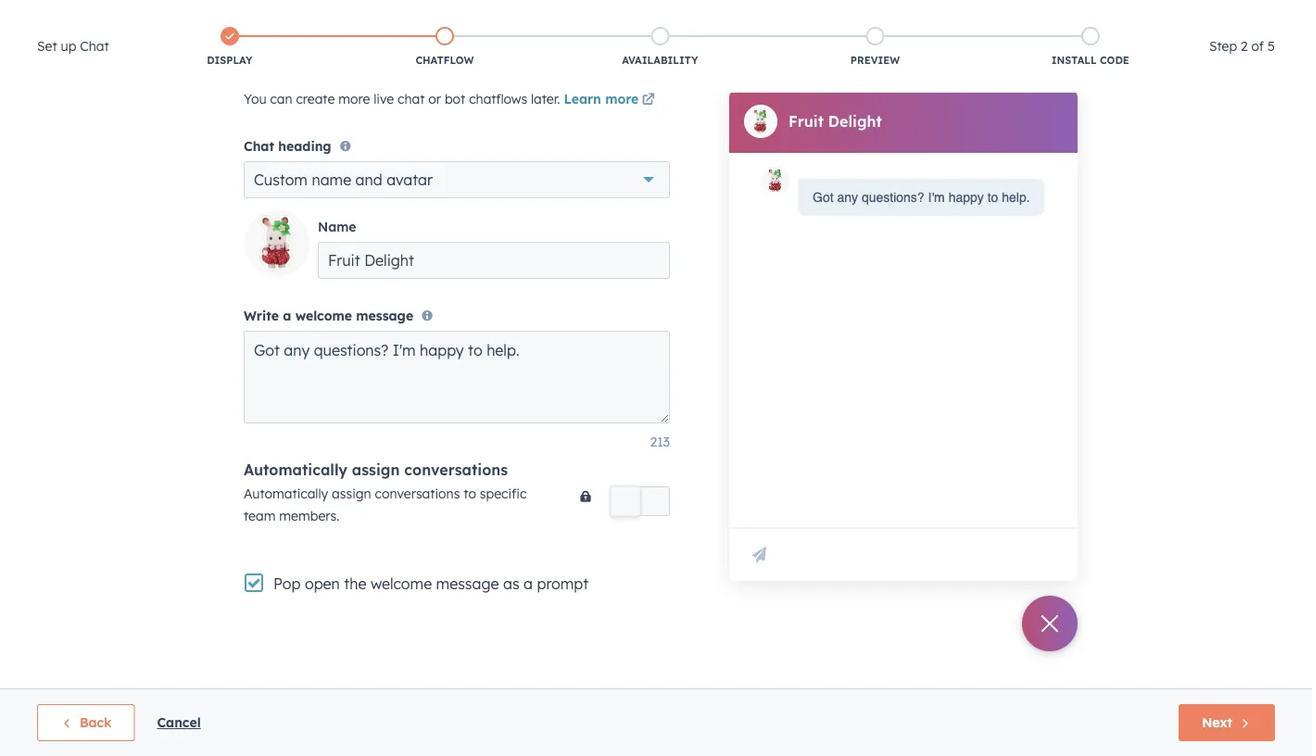 Task type: vqa. For each thing, say whether or not it's contained in the screenshot.
"specific"
yes



Task type: describe. For each thing, give the bounding box(es) containing it.
heading
[[278, 138, 332, 154]]

Write a welcome message text field
[[244, 331, 670, 424]]

up
[[61, 38, 76, 54]]

prompt
[[537, 575, 589, 593]]

2
[[1241, 38, 1248, 54]]

Name text field
[[318, 242, 670, 279]]

more inside 'link'
[[605, 91, 639, 107]]

213
[[650, 434, 670, 450]]

5
[[1268, 38, 1276, 54]]

1 horizontal spatial chat
[[244, 138, 274, 154]]

1 more from the left
[[339, 91, 370, 107]]

custom
[[254, 170, 308, 189]]

automatically assign conversations automatically assign conversations to specific team members.
[[244, 461, 527, 524]]

back button
[[37, 705, 135, 742]]

change photo
[[252, 230, 302, 262]]

write
[[244, 308, 279, 324]]

got any questions? i'm happy to help.
[[813, 190, 1030, 205]]

back
[[80, 715, 112, 731]]

custom name and avatar button
[[244, 161, 670, 198]]

chatflow list item
[[337, 23, 553, 71]]

pop open the welcome message as a prompt
[[273, 575, 589, 593]]

set
[[37, 38, 57, 54]]

name
[[318, 219, 356, 235]]

can
[[270, 91, 293, 107]]

set up chat
[[37, 38, 109, 54]]

create
[[296, 91, 335, 107]]

custom name and avatar
[[254, 170, 433, 189]]

you
[[244, 91, 267, 107]]

chat heading
[[244, 138, 332, 154]]

0 vertical spatial assign
[[352, 461, 400, 479]]

search image
[[1270, 46, 1287, 63]]

happy
[[949, 190, 984, 205]]

1 automatically from the top
[[244, 461, 348, 479]]

1 vertical spatial assign
[[332, 486, 371, 502]]

avatar
[[387, 170, 433, 189]]

0 horizontal spatial message
[[356, 308, 414, 324]]

change photo button
[[244, 209, 311, 283]]

specific
[[480, 486, 527, 502]]

any
[[838, 190, 858, 205]]

preview list item
[[768, 23, 983, 71]]

install
[[1052, 54, 1097, 67]]

set up chat heading
[[37, 35, 109, 57]]

later.
[[531, 91, 560, 107]]

members.
[[279, 508, 340, 524]]

open
[[305, 575, 340, 593]]

0 vertical spatial to
[[988, 190, 999, 205]]

i'm
[[928, 190, 945, 205]]

fruit delight
[[789, 112, 882, 131]]

help.
[[1002, 190, 1030, 205]]

cancel
[[157, 715, 201, 731]]



Task type: locate. For each thing, give the bounding box(es) containing it.
chatflow
[[416, 54, 474, 67]]

team
[[244, 508, 276, 524]]

cancel button
[[157, 712, 201, 734]]

1 vertical spatial message
[[436, 575, 499, 593]]

2 menu item from the left
[[1033, 0, 1072, 30]]

chat inside heading
[[80, 38, 109, 54]]

0 vertical spatial message
[[356, 308, 414, 324]]

learn more
[[564, 91, 639, 107]]

0 horizontal spatial to
[[464, 486, 476, 502]]

pop
[[273, 575, 301, 593]]

help image
[[1080, 8, 1096, 25]]

1 horizontal spatial to
[[988, 190, 999, 205]]

0 horizontal spatial menu item
[[898, 0, 993, 30]]

1 vertical spatial conversations
[[375, 486, 460, 502]]

list
[[122, 23, 1199, 71]]

1 vertical spatial automatically
[[244, 486, 328, 502]]

conversations up specific at the bottom
[[404, 461, 508, 479]]

automatically
[[244, 461, 348, 479], [244, 486, 328, 502]]

to left specific at the bottom
[[464, 486, 476, 502]]

a
[[283, 308, 291, 324], [524, 575, 533, 593]]

live
[[374, 91, 394, 107]]

message
[[356, 308, 414, 324], [436, 575, 499, 593]]

you can create more live chat or bot chatflows later.
[[244, 91, 564, 107]]

1 vertical spatial welcome
[[371, 575, 432, 593]]

0 vertical spatial conversations
[[404, 461, 508, 479]]

1 vertical spatial chat
[[244, 138, 274, 154]]

1 horizontal spatial welcome
[[371, 575, 432, 593]]

chat
[[398, 91, 425, 107]]

bot
[[445, 91, 466, 107]]

write a welcome message
[[244, 308, 414, 324]]

welcome right the
[[371, 575, 432, 593]]

more left link opens in a new window image
[[605, 91, 639, 107]]

to inside the automatically assign conversations automatically assign conversations to specific team members.
[[464, 486, 476, 502]]

availability
[[622, 54, 698, 67]]

0 vertical spatial chat
[[80, 38, 109, 54]]

a right the write
[[283, 308, 291, 324]]

Search HubSpot search field
[[1052, 39, 1279, 70]]

fruit
[[789, 112, 824, 131]]

agent says: got any questions? i'm happy to help. element
[[813, 186, 1030, 209]]

list containing display
[[122, 23, 1199, 71]]

chat up "custom"
[[244, 138, 274, 154]]

and
[[356, 170, 383, 189]]

2 more from the left
[[605, 91, 639, 107]]

install code list item
[[983, 23, 1199, 71]]

step 2 of 5
[[1210, 38, 1276, 54]]

link opens in a new window image
[[642, 89, 655, 112]]

menu
[[898, 0, 1290, 37]]

display completed list item
[[122, 23, 337, 71]]

welcome right the write
[[295, 308, 352, 324]]

preview
[[851, 54, 900, 67]]

help button
[[1072, 0, 1104, 30]]

more
[[339, 91, 370, 107], [605, 91, 639, 107]]

change
[[252, 230, 302, 246]]

a right as
[[524, 575, 533, 593]]

1 vertical spatial a
[[524, 575, 533, 593]]

0 vertical spatial automatically
[[244, 461, 348, 479]]

1 horizontal spatial more
[[605, 91, 639, 107]]

0 horizontal spatial chat
[[80, 38, 109, 54]]

display
[[207, 54, 252, 67]]

1 horizontal spatial menu item
[[1033, 0, 1072, 30]]

availability list item
[[553, 23, 768, 71]]

chat right up
[[80, 38, 109, 54]]

install code
[[1052, 54, 1130, 67]]

of
[[1252, 38, 1265, 54]]

2 automatically from the top
[[244, 486, 328, 502]]

more left live
[[339, 91, 370, 107]]

1 menu item from the left
[[898, 0, 993, 30]]

assign
[[352, 461, 400, 479], [332, 486, 371, 502]]

learn
[[564, 91, 601, 107]]

welcome
[[295, 308, 352, 324], [371, 575, 432, 593]]

learn more link
[[564, 89, 658, 112]]

as
[[503, 575, 520, 593]]

to left help.
[[988, 190, 999, 205]]

questions?
[[862, 190, 925, 205]]

photo
[[258, 246, 296, 262]]

to
[[988, 190, 999, 205], [464, 486, 476, 502]]

or
[[429, 91, 441, 107]]

got
[[813, 190, 834, 205]]

link opens in a new window image
[[642, 94, 655, 107]]

menu item left help icon
[[1033, 0, 1072, 30]]

menu item up preview at the top of page
[[898, 0, 993, 30]]

name
[[312, 170, 351, 189]]

chat
[[80, 38, 109, 54], [244, 138, 274, 154]]

step
[[1210, 38, 1238, 54]]

search button
[[1261, 39, 1296, 70]]

0 vertical spatial welcome
[[295, 308, 352, 324]]

0 horizontal spatial welcome
[[295, 308, 352, 324]]

the
[[344, 575, 367, 593]]

code
[[1100, 54, 1130, 67]]

next
[[1202, 715, 1233, 731]]

next button
[[1179, 705, 1276, 742]]

0 vertical spatial a
[[283, 308, 291, 324]]

0 horizontal spatial more
[[339, 91, 370, 107]]

conversations left specific at the bottom
[[375, 486, 460, 502]]

1 horizontal spatial message
[[436, 575, 499, 593]]

menu item
[[898, 0, 993, 30], [1033, 0, 1072, 30]]

1 horizontal spatial a
[[524, 575, 533, 593]]

chatflows
[[469, 91, 528, 107]]

1 vertical spatial to
[[464, 486, 476, 502]]

conversations
[[404, 461, 508, 479], [375, 486, 460, 502]]

0 horizontal spatial a
[[283, 308, 291, 324]]

delight
[[829, 112, 882, 131]]



